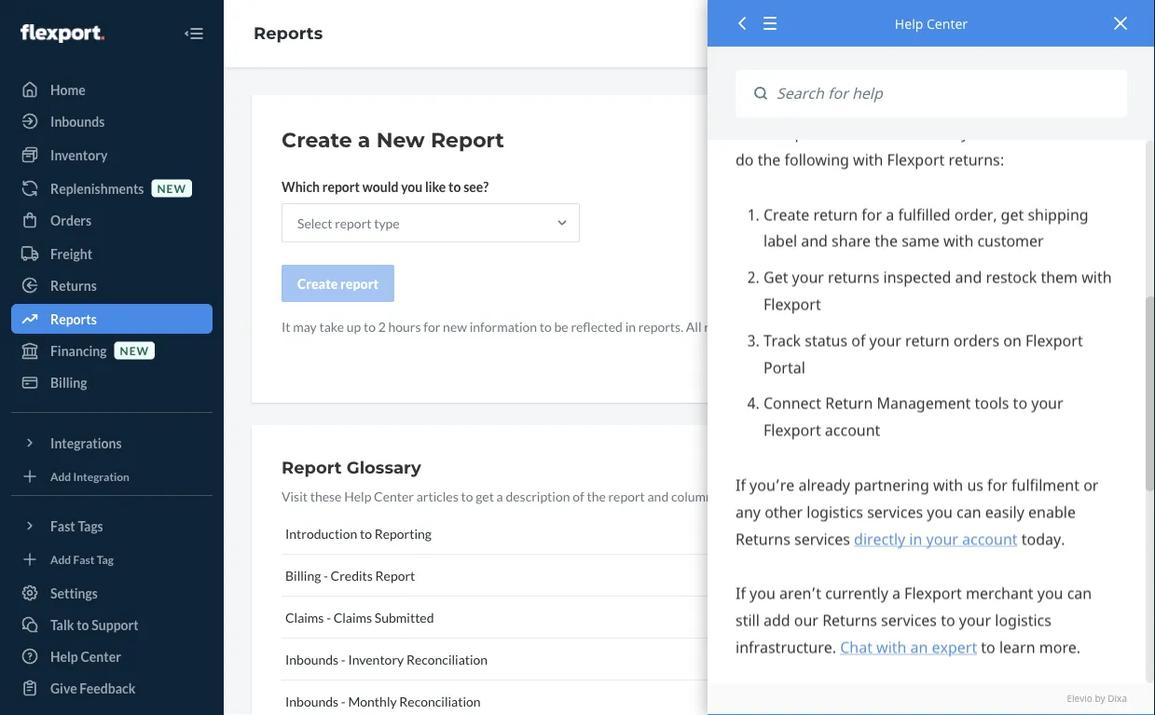 Task type: vqa. For each thing, say whether or not it's contained in the screenshot.
be
yes



Task type: describe. For each thing, give the bounding box(es) containing it.
- for inventory
[[341, 651, 346, 667]]

glossary
[[347, 457, 421, 477]]

elevio by dixa link
[[736, 693, 1127, 706]]

add integration link
[[11, 465, 213, 488]]

give
[[50, 680, 77, 696]]

to inside button
[[77, 617, 89, 633]]

report for create
[[340, 276, 379, 291]]

add fast tag
[[50, 552, 114, 566]]

articles
[[417, 488, 459, 504]]

may
[[293, 318, 317, 334]]

report right all
[[704, 318, 741, 334]]

type
[[374, 215, 400, 231]]

help center link
[[11, 642, 213, 671]]

like
[[425, 179, 446, 194]]

returns
[[50, 277, 97, 293]]

- for credits
[[324, 567, 328, 583]]

inventory inside the inventory link
[[50, 147, 108, 163]]

home
[[50, 82, 86, 97]]

fast tags
[[50, 518, 103, 534]]

fast inside add fast tag link
[[73, 552, 95, 566]]

0 vertical spatial center
[[927, 14, 968, 32]]

monthly
[[348, 693, 397, 709]]

0 horizontal spatial reports link
[[11, 304, 213, 334]]

inbounds - monthly reconciliation button
[[282, 681, 1098, 715]]

1 vertical spatial help
[[344, 488, 371, 504]]

1 vertical spatial a
[[497, 488, 503, 504]]

tag
[[97, 552, 114, 566]]

1 vertical spatial reports
[[50, 311, 97, 327]]

reflected
[[571, 318, 623, 334]]

elevio by dixa
[[1067, 693, 1127, 705]]

billing - credits report
[[285, 567, 415, 583]]

1 vertical spatial center
[[374, 488, 414, 504]]

inbounds for inbounds - inventory reconciliation
[[285, 651, 339, 667]]

orders link
[[11, 205, 213, 235]]

add for add fast tag
[[50, 552, 71, 566]]

introduction to reporting button
[[282, 513, 1098, 555]]

visit
[[282, 488, 308, 504]]

1 in from the left
[[625, 318, 636, 334]]

details.
[[716, 488, 757, 504]]

visit these help center articles to get a description of the report and column details.
[[282, 488, 757, 504]]

create report button
[[282, 265, 394, 302]]

claims - claims submitted
[[285, 609, 434, 625]]

report for select
[[335, 215, 372, 231]]

talk to support button
[[11, 610, 213, 640]]

introduction to reporting
[[285, 525, 432, 541]]

create report
[[297, 276, 379, 291]]

add fast tag link
[[11, 548, 213, 571]]

hours
[[388, 318, 421, 334]]

0 vertical spatial reports link
[[254, 23, 323, 43]]

get
[[476, 488, 494, 504]]

freight
[[50, 246, 92, 262]]

be
[[554, 318, 569, 334]]

up
[[347, 318, 361, 334]]

by
[[1095, 693, 1106, 705]]

inbounds for inbounds - monthly reconciliation
[[285, 693, 339, 709]]

create for create a new report
[[282, 127, 352, 152]]

report right the
[[608, 488, 645, 504]]

select
[[297, 215, 332, 231]]

credits
[[331, 567, 373, 583]]

time
[[896, 318, 925, 334]]

take
[[319, 318, 344, 334]]

would
[[362, 179, 399, 194]]

talk
[[50, 617, 74, 633]]

0 vertical spatial a
[[358, 127, 371, 152]]

claims - claims submitted button
[[282, 597, 1098, 639]]

elevio
[[1067, 693, 1093, 705]]

billing link
[[11, 367, 213, 397]]

new for financing
[[120, 344, 149, 357]]

help center inside help center link
[[50, 649, 121, 664]]

2
[[378, 318, 386, 334]]

these
[[310, 488, 342, 504]]

0 vertical spatial reports
[[254, 23, 323, 43]]

give feedback button
[[11, 673, 213, 703]]

support
[[92, 617, 139, 633]]

settings
[[50, 585, 98, 601]]

fast tags button
[[11, 511, 213, 541]]

of
[[573, 488, 584, 504]]

which
[[282, 179, 320, 194]]

you
[[401, 179, 423, 194]]

inbounds - inventory reconciliation
[[285, 651, 488, 667]]

help inside help center link
[[50, 649, 78, 664]]

billing for billing
[[50, 374, 87, 390]]

are
[[805, 318, 824, 334]]

financing
[[50, 343, 107, 359]]

replenishments
[[50, 180, 144, 196]]



Task type: locate. For each thing, give the bounding box(es) containing it.
1 vertical spatial help center
[[50, 649, 121, 664]]

1 vertical spatial inbounds
[[285, 651, 339, 667]]

feedback
[[80, 680, 136, 696]]

1 horizontal spatial reports
[[254, 23, 323, 43]]

inbounds down "claims - claims submitted"
[[285, 651, 339, 667]]

help center
[[895, 14, 968, 32], [50, 649, 121, 664]]

to left 2
[[364, 318, 376, 334]]

fast inside fast tags dropdown button
[[50, 518, 75, 534]]

0 horizontal spatial center
[[81, 649, 121, 664]]

help up give
[[50, 649, 78, 664]]

0 vertical spatial reconciliation
[[406, 651, 488, 667]]

all
[[686, 318, 702, 334]]

to
[[449, 179, 461, 194], [364, 318, 376, 334], [540, 318, 552, 334], [461, 488, 473, 504], [360, 525, 372, 541], [77, 617, 89, 633]]

- down billing - credits report
[[326, 609, 331, 625]]

billing down financing
[[50, 374, 87, 390]]

report up these in the left of the page
[[282, 457, 342, 477]]

1 horizontal spatial help center
[[895, 14, 968, 32]]

see?
[[464, 179, 489, 194]]

billing down introduction
[[285, 567, 321, 583]]

report glossary
[[282, 457, 421, 477]]

help center up search search box
[[895, 14, 968, 32]]

report left type
[[335, 215, 372, 231]]

new
[[157, 181, 186, 195], [443, 318, 467, 334], [120, 344, 149, 357]]

inbounds - inventory reconciliation button
[[282, 639, 1098, 681]]

the
[[587, 488, 606, 504]]

0 horizontal spatial help center
[[50, 649, 121, 664]]

inbounds inside "link"
[[50, 113, 105, 129]]

create up which
[[282, 127, 352, 152]]

report up up
[[340, 276, 379, 291]]

1 horizontal spatial billing
[[285, 567, 321, 583]]

add for add integration
[[50, 469, 71, 483]]

0 horizontal spatial report
[[282, 457, 342, 477]]

fast left the tags
[[50, 518, 75, 534]]

inventory link
[[11, 140, 213, 170]]

create a new report
[[282, 127, 504, 152]]

1 vertical spatial create
[[297, 276, 338, 291]]

1 vertical spatial new
[[443, 318, 467, 334]]

create inside button
[[297, 276, 338, 291]]

new up the billing link
[[120, 344, 149, 357]]

1 horizontal spatial reports link
[[254, 23, 323, 43]]

new right for
[[443, 318, 467, 334]]

fast
[[50, 518, 75, 534], [73, 552, 95, 566]]

description
[[506, 488, 570, 504]]

1 horizontal spatial center
[[374, 488, 414, 504]]

column
[[671, 488, 713, 504]]

inventory up replenishments
[[50, 147, 108, 163]]

returns link
[[11, 270, 213, 300]]

0 horizontal spatial billing
[[50, 374, 87, 390]]

-
[[324, 567, 328, 583], [326, 609, 331, 625], [341, 651, 346, 667], [341, 693, 346, 709]]

information
[[470, 318, 537, 334]]

2 vertical spatial help
[[50, 649, 78, 664]]

report inside button
[[340, 276, 379, 291]]

inbounds down home
[[50, 113, 105, 129]]

1 vertical spatial add
[[50, 552, 71, 566]]

0 vertical spatial inbounds
[[50, 113, 105, 129]]

inventory
[[50, 147, 108, 163], [348, 651, 404, 667]]

integrations
[[50, 435, 122, 451]]

inbounds - monthly reconciliation
[[285, 693, 481, 709]]

2 vertical spatial report
[[375, 567, 415, 583]]

inbounds left monthly
[[285, 693, 339, 709]]

center down glossary
[[374, 488, 414, 504]]

reports link
[[254, 23, 323, 43], [11, 304, 213, 334]]

help center up the give feedback
[[50, 649, 121, 664]]

- for claims
[[326, 609, 331, 625]]

talk to support
[[50, 617, 139, 633]]

0 vertical spatial create
[[282, 127, 352, 152]]

1 add from the top
[[50, 469, 71, 483]]

which report would you like to see?
[[282, 179, 489, 194]]

it may take up to 2 hours for new information to be reflected in reports. all report time fields are in universal time (utc).
[[282, 318, 963, 334]]

1 vertical spatial billing
[[285, 567, 321, 583]]

integrations button
[[11, 428, 213, 458]]

1 horizontal spatial help
[[344, 488, 371, 504]]

0 vertical spatial report
[[431, 127, 504, 152]]

0 vertical spatial new
[[157, 181, 186, 195]]

0 horizontal spatial help
[[50, 649, 78, 664]]

report up see? on the top
[[431, 127, 504, 152]]

billing inside billing - credits report button
[[285, 567, 321, 583]]

1 horizontal spatial report
[[375, 567, 415, 583]]

report up select report type
[[322, 179, 360, 194]]

and
[[648, 488, 669, 504]]

to right talk
[[77, 617, 89, 633]]

0 vertical spatial help center
[[895, 14, 968, 32]]

add up settings in the left of the page
[[50, 552, 71, 566]]

a left new
[[358, 127, 371, 152]]

reconciliation right monthly
[[399, 693, 481, 709]]

add inside 'link'
[[50, 469, 71, 483]]

report
[[431, 127, 504, 152], [282, 457, 342, 477], [375, 567, 415, 583]]

to left the be
[[540, 318, 552, 334]]

2 add from the top
[[50, 552, 71, 566]]

in left reports.
[[625, 318, 636, 334]]

report
[[322, 179, 360, 194], [335, 215, 372, 231], [340, 276, 379, 291], [704, 318, 741, 334], [608, 488, 645, 504]]

report for create a new report
[[431, 127, 504, 152]]

to inside button
[[360, 525, 372, 541]]

0 vertical spatial fast
[[50, 518, 75, 534]]

fields
[[772, 318, 802, 334]]

settings link
[[11, 578, 213, 608]]

to left 'get'
[[461, 488, 473, 504]]

universal
[[839, 318, 894, 334]]

0 vertical spatial billing
[[50, 374, 87, 390]]

2 horizontal spatial new
[[443, 318, 467, 334]]

to right like
[[449, 179, 461, 194]]

tags
[[78, 518, 103, 534]]

1 claims from the left
[[285, 609, 324, 625]]

2 in from the left
[[826, 318, 837, 334]]

new for replenishments
[[157, 181, 186, 195]]

2 horizontal spatial center
[[927, 14, 968, 32]]

- left monthly
[[341, 693, 346, 709]]

1 horizontal spatial inventory
[[348, 651, 404, 667]]

- left credits
[[324, 567, 328, 583]]

create for create report
[[297, 276, 338, 291]]

reports
[[254, 23, 323, 43], [50, 311, 97, 327]]

Search search field
[[767, 70, 1127, 117]]

add
[[50, 469, 71, 483], [50, 552, 71, 566]]

add left integration
[[50, 469, 71, 483]]

0 vertical spatial add
[[50, 469, 71, 483]]

- for monthly
[[341, 693, 346, 709]]

billing inside the billing link
[[50, 374, 87, 390]]

inbounds inside inbounds - inventory reconciliation button
[[285, 651, 339, 667]]

0 horizontal spatial in
[[625, 318, 636, 334]]

freight link
[[11, 239, 213, 269]]

reporting
[[375, 525, 432, 541]]

inventory up monthly
[[348, 651, 404, 667]]

help
[[895, 14, 924, 32], [344, 488, 371, 504], [50, 649, 78, 664]]

2 vertical spatial center
[[81, 649, 121, 664]]

a right 'get'
[[497, 488, 503, 504]]

1 vertical spatial reconciliation
[[399, 693, 481, 709]]

center down "talk to support"
[[81, 649, 121, 664]]

reconciliation down submitted
[[406, 651, 488, 667]]

select report type
[[297, 215, 400, 231]]

reconciliation for inbounds - inventory reconciliation
[[406, 651, 488, 667]]

in
[[625, 318, 636, 334], [826, 318, 837, 334]]

home link
[[11, 75, 213, 104]]

time
[[743, 318, 769, 334]]

inventory inside inbounds - inventory reconciliation button
[[348, 651, 404, 667]]

inbounds inside button
[[285, 693, 339, 709]]

to left reporting
[[360, 525, 372, 541]]

0 horizontal spatial new
[[120, 344, 149, 357]]

1 horizontal spatial a
[[497, 488, 503, 504]]

reconciliation
[[406, 651, 488, 667], [399, 693, 481, 709]]

a
[[358, 127, 371, 152], [497, 488, 503, 504]]

2 vertical spatial new
[[120, 344, 149, 357]]

2 horizontal spatial report
[[431, 127, 504, 152]]

in right are
[[826, 318, 837, 334]]

claims down credits
[[334, 609, 372, 625]]

report for which
[[322, 179, 360, 194]]

2 horizontal spatial help
[[895, 14, 924, 32]]

claims
[[285, 609, 324, 625], [334, 609, 372, 625]]

- down "claims - claims submitted"
[[341, 651, 346, 667]]

reconciliation for inbounds - monthly reconciliation
[[399, 693, 481, 709]]

fast left tag
[[73, 552, 95, 566]]

integration
[[73, 469, 130, 483]]

create up may
[[297, 276, 338, 291]]

1 horizontal spatial claims
[[334, 609, 372, 625]]

(utc).
[[927, 318, 963, 334]]

new
[[376, 127, 425, 152]]

flexport logo image
[[21, 24, 104, 43]]

1 horizontal spatial new
[[157, 181, 186, 195]]

help up search search box
[[895, 14, 924, 32]]

for
[[424, 318, 441, 334]]

orders
[[50, 212, 92, 228]]

1 vertical spatial reports link
[[11, 304, 213, 334]]

inbounds for inbounds
[[50, 113, 105, 129]]

center up search search box
[[927, 14, 968, 32]]

submitted
[[375, 609, 434, 625]]

close navigation image
[[183, 22, 205, 45]]

0 horizontal spatial a
[[358, 127, 371, 152]]

dixa
[[1108, 693, 1127, 705]]

0 horizontal spatial inventory
[[50, 147, 108, 163]]

1 vertical spatial report
[[282, 457, 342, 477]]

report down reporting
[[375, 567, 415, 583]]

inbounds link
[[11, 106, 213, 136]]

0 horizontal spatial claims
[[285, 609, 324, 625]]

2 vertical spatial inbounds
[[285, 693, 339, 709]]

introduction
[[285, 525, 357, 541]]

billing for billing - credits report
[[285, 567, 321, 583]]

0 horizontal spatial reports
[[50, 311, 97, 327]]

report inside billing - credits report button
[[375, 567, 415, 583]]

reports.
[[638, 318, 684, 334]]

1 horizontal spatial in
[[826, 318, 837, 334]]

billing - credits report button
[[282, 555, 1098, 597]]

it
[[282, 318, 290, 334]]

create
[[282, 127, 352, 152], [297, 276, 338, 291]]

report for billing - credits report
[[375, 567, 415, 583]]

1 vertical spatial inventory
[[348, 651, 404, 667]]

give feedback
[[50, 680, 136, 696]]

add integration
[[50, 469, 130, 483]]

new up orders link
[[157, 181, 186, 195]]

0 vertical spatial help
[[895, 14, 924, 32]]

0 vertical spatial inventory
[[50, 147, 108, 163]]

help down report glossary
[[344, 488, 371, 504]]

2 claims from the left
[[334, 609, 372, 625]]

1 vertical spatial fast
[[73, 552, 95, 566]]

claims down billing - credits report
[[285, 609, 324, 625]]



